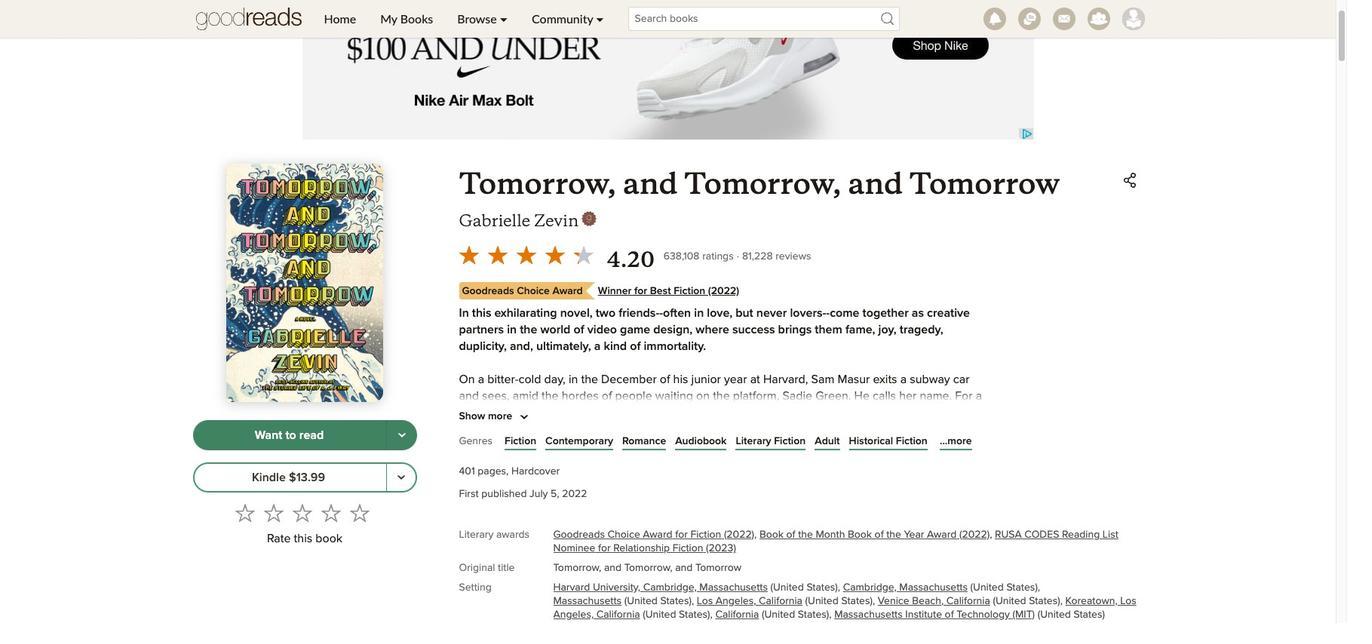 Task type: describe. For each thing, give the bounding box(es) containing it.
of down venice beach, california link
[[945, 609, 954, 620]]

where
[[696, 324, 729, 336]]

3 she from the left
[[746, 406, 765, 418]]

of left july
[[510, 489, 521, 501]]

1 vertical spatial tomorrow, and tomorrow, and tomorrow
[[553, 563, 742, 573]]

adult link
[[815, 434, 840, 449]]

codes
[[1025, 530, 1059, 540]]

exhilarating
[[494, 307, 557, 319]]

, left rusa
[[990, 530, 992, 540]]

intimates
[[783, 423, 830, 435]]

cambridge, up ( united states ) , california ( united states ) , massachusetts institute of technology (mit) ( united states )
[[843, 582, 897, 593]]

tomorrow, down relationship on the bottom of the page
[[624, 563, 672, 573]]

2 - from the left
[[826, 307, 830, 319]]

the up pretends
[[542, 390, 559, 402]]

of up hasn't
[[602, 390, 612, 402]]

intricately
[[482, 555, 533, 567]]

between
[[459, 538, 505, 550]]

0 vertical spatial tomorrow, and tomorrow, and tomorrow
[[459, 165, 1060, 202]]

the right failure,
[[965, 555, 982, 567]]

venice inside harvard university, cambridge, massachusetts ( united states ) , cambridge, massachusetts ( united states ) , massachusetts ( united states ) , los angeles, california ( united states ) , venice beach, california ( united states ) ,
[[878, 596, 909, 606]]

) down all,
[[689, 596, 692, 606]]

zevin's
[[645, 538, 682, 550]]

in this exhilarating novel, two friends--often in love, but never lovers--come together as creative partners in the world of video game design, where success brings them fame, joy, tragedy, duplicity, and, ultimately, a kind of immortality.
[[459, 307, 970, 352]]

) down koreatown,
[[1102, 609, 1105, 620]]

ambitions
[[895, 472, 946, 484]]

game inside on a bitter-cold day, in the december of his junior year at harvard, sam masur exits a subway car and sees, amid the hordes of people waiting on the platform, sadie green. he calls her name. for a moment, she pretends she hasn't heard him, but then, she turns, and a game begins: a legendary collaboration that will launch them to stardom. these friends, intimates since childhood, borrow money, beg favors, and, before even graduating college, they have created their first blockbuster, . overnight, the world is theirs. not even twenty-five years old, sam and sadie are brilliant, successful, and rich, but these qualities won't protect them from their own creative ambitions or the betrayals of their hearts.
[[833, 406, 863, 418]]

massachusetts link
[[553, 596, 622, 606]]

1 vertical spatial sadie
[[870, 456, 900, 468]]

community ▾
[[532, 11, 604, 26]]

choice for goodreads choice award
[[517, 286, 550, 296]]

2 horizontal spatial award
[[927, 530, 957, 540]]

1 horizontal spatial even
[[677, 456, 703, 468]]

junior
[[691, 373, 721, 385]]

Search by book title or ISBN text field
[[628, 7, 900, 31]]

a inside in this exhilarating novel, two friends--often in love, but never lovers--come together as creative partners in the world of video game design, where success brings them fame, joy, tragedy, duplicity, and, ultimately, a kind of immortality.
[[594, 340, 601, 352]]

first
[[459, 489, 479, 499]]

stardom.
[[656, 423, 702, 435]]

the up hordes
[[581, 373, 598, 385]]

beg
[[500, 439, 521, 451]]

before
[[588, 439, 623, 451]]

( down the los angeles, california link in the right of the page
[[762, 609, 764, 620]]

our
[[703, 571, 721, 583]]

tomorrow, up the 81,228
[[684, 165, 842, 202]]

five
[[745, 456, 764, 468]]

california inside koreatown, los angeles, california
[[596, 609, 640, 620]]

advertisement region
[[302, 0, 1034, 140]]

this for in
[[472, 307, 491, 319]]

friends,
[[741, 423, 779, 435]]

show more
[[459, 411, 512, 422]]

california up the technology
[[947, 596, 990, 606]]

winner for best fiction (2022) link
[[598, 284, 739, 296]]

original
[[459, 563, 495, 573]]

story,
[[494, 588, 522, 600]]

is a dazzling and intricately imagined novel that examines the multifarious nature of identity, disability, failure, the redemptive possibilities in play, and above all, our need to connect: to be loved and to love. yes, it is a love story, but it is not one you have read before.
[[459, 538, 986, 600]]

beach, inside harvard university, cambridge, massachusetts ( united states ) , cambridge, massachusetts ( united states ) , massachusetts ( united states ) , los angeles, california ( united states ) , venice beach, california ( united states ) ,
[[912, 596, 944, 606]]

thirty
[[512, 522, 538, 534]]

best
[[650, 286, 671, 296]]

and, inside in this exhilarating novel, two friends--often in love, but never lovers--come together as creative partners in the world of video game design, where success brings them fame, joy, tragedy, duplicity, and, ultimately, a kind of immortality.
[[510, 340, 533, 352]]

rate this book
[[267, 533, 343, 545]]

los inside harvard university, cambridge, massachusetts ( united states ) , cambridge, massachusetts ( united states ) , massachusetts ( united states ) , los angeles, california ( united states ) , venice beach, california ( united states ) ,
[[697, 596, 713, 606]]

goodreads author image
[[582, 211, 597, 226]]

read inside button
[[299, 429, 324, 441]]

qualities
[[621, 472, 665, 484]]

0 horizontal spatial their
[[524, 489, 547, 501]]

a left love
[[459, 588, 465, 600]]

novel
[[588, 555, 617, 567]]

1 - from the left
[[659, 307, 663, 319]]

california down connect:
[[759, 596, 803, 606]]

fiction inside 'link'
[[896, 436, 928, 447]]

sees,
[[482, 390, 510, 402]]

1 horizontal spatial for
[[634, 286, 647, 296]]

beyond,
[[548, 538, 591, 550]]

0 vertical spatial tomorrow
[[909, 165, 1060, 202]]

0 vertical spatial their
[[858, 439, 882, 451]]

romance
[[622, 436, 666, 447]]

award for goodreads choice award
[[553, 286, 583, 296]]

romance link
[[622, 434, 666, 449]]

from inside spanning thirty years, from cambridge, massachusetts, to venice beach, california, and lands in between and far beyond, gabrielle zevin's
[[576, 522, 600, 534]]

july
[[530, 489, 548, 499]]

(2022) up "(2023)"
[[724, 530, 754, 540]]

successful,
[[459, 472, 517, 484]]

rate 4 out of 5 image
[[321, 503, 341, 523]]

0 horizontal spatial it
[[545, 588, 552, 600]]

is left not
[[555, 588, 563, 600]]

is up the disability,
[[904, 538, 913, 550]]

want to read button
[[193, 420, 387, 450]]

fiction up 'often'
[[674, 286, 705, 296]]

reading
[[1062, 530, 1100, 540]]

come
[[830, 307, 860, 319]]

2022
[[562, 489, 587, 499]]

nature
[[781, 555, 815, 567]]

massachusetts up venice beach, california link
[[899, 582, 968, 593]]

book title: tomorrow, and tomorrow, and tomorrow element
[[459, 165, 1060, 202]]

profile image for test dummy. image
[[1122, 8, 1145, 30]]

massachusetts up the los angeles, california link in the right of the page
[[700, 582, 768, 593]]

a right "for"
[[976, 390, 982, 402]]

goodreads choice award for fiction (2022) , book of the month book of the year award (2022) , rusa codes reading list nominee for relationship fiction (2023)
[[553, 530, 1118, 554]]

far
[[532, 538, 545, 550]]

1 horizontal spatial them
[[740, 472, 767, 484]]

rate
[[267, 533, 291, 545]]

) left koreatown,
[[1058, 596, 1060, 606]]

december
[[601, 373, 657, 385]]

these
[[588, 472, 618, 484]]

tomorrow, down nominee
[[553, 563, 601, 573]]

( right 'yes,'
[[970, 582, 973, 593]]

fiction up examines
[[673, 543, 703, 554]]

success
[[732, 324, 775, 336]]

, down before.
[[710, 609, 713, 620]]

a up the disability,
[[916, 538, 922, 550]]

multifarious
[[717, 555, 778, 567]]

possibilities
[[522, 571, 584, 583]]

(2022) left rusa
[[959, 530, 990, 540]]

harvard,
[[763, 373, 808, 385]]

show more button
[[459, 408, 534, 426]]

brilliant,
[[924, 456, 965, 468]]

gabrielle zevin
[[459, 210, 579, 231]]

) down before.
[[708, 609, 710, 620]]

$13.99
[[289, 471, 325, 483]]

to left the be at the right bottom
[[816, 571, 827, 583]]

rating 0 out of 5 group
[[231, 499, 374, 527]]

college,
[[715, 439, 757, 451]]

literary for literary awards
[[459, 530, 494, 540]]

browse ▾ link
[[445, 0, 520, 38]]

a right on
[[478, 373, 484, 385]]

choice for goodreads choice award for fiction (2022) , book of the month book of the year award (2022) , rusa codes reading list nominee for relationship fiction (2023)
[[608, 530, 640, 540]]

community ▾ link
[[520, 0, 616, 38]]

creative inside in this exhilarating novel, two friends--often in love, but never lovers--come together as creative partners in the world of video game design, where success brings them fame, joy, tragedy, duplicity, and, ultimately, a kind of immortality.
[[927, 307, 970, 319]]

angeles, inside koreatown, los angeles, california
[[553, 609, 594, 620]]

redemptive
[[459, 571, 519, 583]]

cold
[[519, 373, 541, 385]]

california down the los angeles, california link in the right of the page
[[715, 609, 759, 620]]

moment,
[[459, 406, 505, 418]]

in
[[459, 307, 469, 319]]

love,
[[707, 307, 733, 319]]

of right 'kind'
[[630, 340, 641, 352]]

in left love,
[[694, 307, 704, 319]]

years
[[767, 456, 795, 468]]

amid
[[513, 390, 539, 402]]

of up nature
[[786, 530, 795, 540]]

0 vertical spatial sadie
[[783, 390, 812, 402]]

have inside on a bitter-cold day, in the december of his junior year at harvard, sam masur exits a subway car and sees, amid the hordes of people waiting on the platform, sadie green. he calls her name. for a moment, she pretends she hasn't heard him, but then, she turns, and a game begins: a legendary collaboration that will launch them to stardom. these friends, intimates since childhood, borrow money, beg favors, and, before even graduating college, they have created their first blockbuster, . overnight, the world is theirs. not even twenty-five years old, sam and sadie are brilliant, successful, and rich, but these qualities won't protect them from their own creative ambitions or the betrayals of their hearts.
[[786, 439, 812, 451]]

0 horizontal spatial tomorrow
[[695, 563, 742, 573]]

the left month
[[798, 530, 813, 540]]

of left his
[[660, 373, 670, 385]]

( down university,
[[624, 596, 627, 606]]

but inside is a dazzling and intricately imagined novel that examines the multifarious nature of identity, disability, failure, the redemptive possibilities in play, and above all, our need to connect: to be loved and to love. yes, it is a love story, but it is not one you have read before.
[[525, 588, 542, 600]]

in inside spanning thirty years, from cambridge, massachusetts, to venice beach, california, and lands in between and far beyond, gabrielle zevin's
[[954, 522, 963, 534]]

pages,
[[478, 466, 509, 477]]

love
[[468, 588, 491, 600]]

( up the technology
[[993, 596, 996, 606]]

fame,
[[845, 324, 875, 336]]

to inside spanning thirty years, from cambridge, massachusetts, to venice beach, california, and lands in between and far beyond, gabrielle zevin's
[[752, 522, 762, 534]]

in inside is a dazzling and intricately imagined novel that examines the multifarious nature of identity, disability, failure, the redemptive possibilities in play, and above all, our need to connect: to be loved and to love. yes, it is a love story, but it is not one you have read before.
[[587, 571, 596, 583]]

begins:
[[866, 406, 904, 418]]

a down green.
[[824, 406, 830, 418]]

fiction down intimates
[[774, 436, 806, 447]]

0 vertical spatial gabrielle
[[459, 210, 530, 231]]

a down her
[[907, 406, 914, 418]]

zevin
[[534, 210, 579, 231]]

favors,
[[524, 439, 559, 451]]

, up multifarious
[[754, 530, 757, 540]]

examines
[[643, 555, 694, 567]]

that inside is a dazzling and intricately imagined novel that examines the multifarious nature of identity, disability, failure, the redemptive possibilities in play, and above all, our need to connect: to be loved and to love. yes, it is a love story, but it is not one you have read before.
[[620, 555, 640, 567]]

partners
[[459, 324, 504, 336]]

...more
[[940, 436, 972, 447]]

winner
[[598, 286, 632, 296]]

collaboration
[[459, 423, 528, 435]]

goodreads choice award
[[462, 286, 583, 296]]

of up the disability,
[[875, 530, 884, 540]]

(2022) up love,
[[708, 286, 739, 296]]

venice inside spanning thirty years, from cambridge, massachusetts, to venice beach, california, and lands in between and far beyond, gabrielle zevin's
[[765, 522, 801, 534]]

cambridge, inside spanning thirty years, from cambridge, massachusetts, to venice beach, california, and lands in between and far beyond, gabrielle zevin's
[[603, 522, 665, 534]]

loved
[[847, 571, 876, 583]]

2 vertical spatial for
[[598, 543, 611, 554]]

game inside in this exhilarating novel, two friends--often in love, but never lovers--come together as creative partners in the world of video game design, where success brings them fame, joy, tragedy, duplicity, and, ultimately, a kind of immortality.
[[620, 324, 650, 336]]

year
[[904, 530, 924, 540]]

81,228
[[742, 251, 773, 262]]

often
[[663, 307, 691, 319]]

list
[[1103, 530, 1118, 540]]

rate 1 out of 5 image
[[235, 503, 255, 523]]

rusa
[[995, 530, 1022, 540]]

community
[[532, 11, 593, 26]]

) down codes
[[1035, 582, 1038, 593]]

not
[[655, 456, 674, 468]]

home image
[[196, 0, 301, 38]]



Task type: locate. For each thing, give the bounding box(es) containing it.
to inside on a bitter-cold day, in the december of his junior year at harvard, sam masur exits a subway car and sees, amid the hordes of people waiting on the platform, sadie green. he calls her name. for a moment, she pretends she hasn't heard him, but then, she turns, and a game begins: a legendary collaboration that will launch them to stardom. these friends, intimates since childhood, borrow money, beg favors, and, before even graduating college, they have created their first blockbuster, . overnight, the world is theirs. not even twenty-five years old, sam and sadie are brilliant, successful, and rich, but these qualities won't protect them from their own creative ambitions or the betrayals of their hearts.
[[642, 423, 653, 435]]

that inside on a bitter-cold day, in the december of his junior year at harvard, sam masur exits a subway car and sees, amid the hordes of people waiting on the platform, sadie green. he calls her name. for a moment, she pretends she hasn't heard him, but then, she turns, and a game begins: a legendary collaboration that will launch them to stardom. these friends, intimates since childhood, borrow money, beg favors, and, before even graduating college, they have created their first blockbuster, . overnight, the world is theirs. not even twenty-five years old, sam and sadie are brilliant, successful, and rich, but these qualities won't protect them from their own creative ambitions or the betrayals of their hearts.
[[531, 423, 551, 435]]

bitter-
[[487, 373, 519, 385]]

81,228 reviews
[[742, 251, 811, 262]]

twenty-
[[706, 456, 745, 468]]

he
[[854, 390, 870, 402]]

immortality.
[[644, 340, 706, 352]]

, down codes
[[1038, 582, 1040, 593]]

) down harvard university, cambridge, massachusetts ( united states ) , cambridge, massachusetts ( united states ) , massachusetts ( united states ) , los angeles, california ( united states ) , venice beach, california ( united states ) ,
[[827, 609, 829, 620]]

rate 3 out of 5 image
[[293, 503, 312, 523]]

video
[[587, 324, 617, 336]]

fiction link
[[505, 434, 536, 449]]

venice down 'cambridge, massachusetts' 'link'
[[878, 596, 909, 606]]

book up identity, in the bottom right of the page
[[848, 530, 872, 540]]

1 vertical spatial their
[[797, 472, 821, 484]]

contemporary
[[545, 436, 613, 447]]

old,
[[799, 456, 818, 468]]

world inside on a bitter-cold day, in the december of his junior year at harvard, sam masur exits a subway car and sees, amid the hordes of people waiting on the platform, sadie green. he calls her name. for a moment, she pretends she hasn't heard him, but then, she turns, and a game begins: a legendary collaboration that will launch them to stardom. these friends, intimates since childhood, borrow money, beg favors, and, before even graduating college, they have created their first blockbuster, . overnight, the world is theirs. not even twenty-five years old, sam and sadie are brilliant, successful, and rich, but these qualities won't protect them from their own creative ambitions or the betrayals of their hearts.
[[575, 456, 605, 468]]

0 horizontal spatial literary
[[459, 530, 494, 540]]

2 she from the left
[[581, 406, 600, 418]]

books
[[400, 11, 433, 26]]

in up "one" on the bottom left of the page
[[587, 571, 596, 583]]

1 vertical spatial venice
[[878, 596, 909, 606]]

2 horizontal spatial for
[[675, 530, 688, 540]]

1 vertical spatial world
[[575, 456, 605, 468]]

0 horizontal spatial choice
[[517, 286, 550, 296]]

overnight,
[[497, 456, 552, 468]]

( right (mit)
[[1038, 609, 1040, 620]]

california down you
[[596, 609, 640, 620]]

1 horizontal spatial beach,
[[912, 596, 944, 606]]

but inside in this exhilarating novel, two friends--often in love, but never lovers--come together as creative partners in the world of video game design, where success brings them fame, joy, tragedy, duplicity, and, ultimately, a kind of immortality.
[[736, 307, 753, 319]]

be
[[830, 571, 843, 583]]

1 horizontal spatial it
[[968, 571, 974, 583]]

0 horizontal spatial them
[[612, 423, 639, 435]]

0 horizontal spatial read
[[299, 429, 324, 441]]

, up ( united states ) , california ( united states ) , massachusetts institute of technology (mit) ( united states )
[[873, 596, 875, 606]]

1 horizontal spatial venice
[[878, 596, 909, 606]]

1 horizontal spatial this
[[472, 307, 491, 319]]

blockbuster,
[[908, 439, 972, 451]]

, left koreatown,
[[1060, 596, 1063, 606]]

goodreads up nominee
[[553, 530, 605, 540]]

them down hasn't
[[612, 423, 639, 435]]

literary awards
[[459, 530, 530, 540]]

0 horizontal spatial goodreads
[[462, 286, 514, 296]]

literary down friends,
[[736, 436, 771, 447]]

money,
[[459, 439, 497, 451]]

goodreads up in
[[462, 286, 514, 296]]

1 horizontal spatial book
[[848, 530, 872, 540]]

ultimately,
[[536, 340, 591, 352]]

people
[[615, 390, 652, 402]]

the up rich,
[[555, 456, 572, 468]]

0 vertical spatial choice
[[517, 286, 550, 296]]

1 horizontal spatial -
[[826, 307, 830, 319]]

1 ▾ from the left
[[500, 11, 508, 26]]

their left 5,
[[524, 489, 547, 501]]

you
[[610, 588, 629, 600]]

her
[[899, 390, 917, 402]]

in down exhilarating
[[507, 324, 517, 336]]

1 vertical spatial game
[[833, 406, 863, 418]]

0 horizontal spatial gabrielle
[[459, 210, 530, 231]]

- right 'never'
[[826, 307, 830, 319]]

1 horizontal spatial game
[[833, 406, 863, 418]]

hearts.
[[551, 489, 586, 501]]

0 horizontal spatial from
[[576, 522, 600, 534]]

cambridge, down examines
[[643, 582, 697, 593]]

None search field
[[616, 7, 912, 31]]

los down our
[[697, 596, 713, 606]]

one
[[586, 588, 607, 600]]

theirs.
[[619, 456, 651, 468]]

literary fiction link
[[736, 434, 806, 449]]

0 horizontal spatial -
[[659, 307, 663, 319]]

0 vertical spatial it
[[968, 571, 974, 583]]

their left "first"
[[858, 439, 882, 451]]

0 horizontal spatial that
[[531, 423, 551, 435]]

1 she from the left
[[508, 406, 527, 418]]

design,
[[653, 324, 693, 336]]

1 horizontal spatial have
[[786, 439, 812, 451]]

is inside on a bitter-cold day, in the december of his junior year at harvard, sam masur exits a subway car and sees, amid the hordes of people waiting on the platform, sadie green. he calls her name. for a moment, she pretends she hasn't heard him, but then, she turns, and a game begins: a legendary collaboration that will launch them to stardom. these friends, intimates since childhood, borrow money, beg favors, and, before even graduating college, they have created their first blockbuster, . overnight, the world is theirs. not even twenty-five years old, sam and sadie are brilliant, successful, and rich, but these qualities won't protect them from their own creative ambitions or the betrayals of their hearts.
[[608, 456, 616, 468]]

( up the los angeles, california link in the right of the page
[[771, 582, 773, 593]]

0 vertical spatial literary
[[736, 436, 771, 447]]

even up theirs.
[[626, 439, 652, 451]]

borrow
[[923, 423, 960, 435]]

game
[[620, 324, 650, 336], [833, 406, 863, 418]]

read inside is a dazzling and intricately imagined novel that examines the multifarious nature of identity, disability, failure, the redemptive possibilities in play, and above all, our need to connect: to be loved and to love. yes, it is a love story, but it is not one you have read before.
[[661, 588, 685, 600]]

for left the best
[[634, 286, 647, 296]]

literary fiction
[[736, 436, 806, 447]]

massachusetts down harvard
[[553, 596, 622, 606]]

but up success
[[736, 307, 753, 319]]

1 vertical spatial sam
[[821, 456, 844, 468]]

koreatown,
[[1065, 596, 1118, 606]]

award up relationship on the bottom of the page
[[643, 530, 673, 540]]

rating 4.2 out of 5 image
[[454, 241, 598, 269]]

a up her
[[900, 373, 907, 385]]

1 horizontal spatial tomorrow
[[909, 165, 1060, 202]]

▾ for browse ▾
[[500, 11, 508, 26]]

gabrielle zevin link
[[459, 210, 597, 232]]

los inside koreatown, los angeles, california
[[1120, 596, 1136, 606]]

cambridge, up relationship on the bottom of the page
[[603, 522, 665, 534]]

the inside in this exhilarating novel, two friends--often in love, but never lovers--come together as creative partners in the world of video game design, where success brings them fame, joy, tragedy, duplicity, and, ultimately, a kind of immortality.
[[520, 324, 537, 336]]

0 vertical spatial venice
[[765, 522, 801, 534]]

to down the disability,
[[902, 571, 912, 583]]

0 vertical spatial angeles,
[[716, 596, 756, 606]]

university,
[[593, 582, 640, 593]]

▾ for community ▾
[[596, 11, 604, 26]]

for
[[634, 286, 647, 296], [675, 530, 688, 540], [598, 543, 611, 554]]

1 horizontal spatial world
[[575, 456, 605, 468]]

▾ right the browse at the left top of page
[[500, 11, 508, 26]]

gabrielle inside spanning thirty years, from cambridge, massachusetts, to venice beach, california, and lands in between and far beyond, gabrielle zevin's
[[594, 538, 642, 550]]

0 vertical spatial world
[[540, 324, 571, 336]]

original title
[[459, 563, 515, 573]]

fiction up overnight,
[[505, 436, 536, 447]]

read down above
[[661, 588, 685, 600]]

that up favors,
[[531, 423, 551, 435]]

on
[[459, 373, 475, 385]]

0 vertical spatial for
[[634, 286, 647, 296]]

2 los from the left
[[1120, 596, 1136, 606]]

1 vertical spatial tomorrow
[[695, 563, 742, 573]]

angeles, down massachusetts link in the bottom of the page
[[553, 609, 594, 620]]

creative right own
[[850, 472, 892, 484]]

betrayals
[[459, 489, 507, 501]]

is right 'yes,'
[[977, 571, 986, 583]]

0 horizontal spatial have
[[632, 588, 658, 600]]

she down 'platform,'
[[746, 406, 765, 418]]

1 horizontal spatial creative
[[927, 307, 970, 319]]

1 horizontal spatial goodreads
[[553, 530, 605, 540]]

2 ▾ from the left
[[596, 11, 604, 26]]

to down multifarious
[[754, 571, 765, 583]]

0 horizontal spatial book
[[760, 530, 784, 540]]

of down goodreads choice award for fiction (2022) , book of the month book of the year award (2022) , rusa codes reading list nominee for relationship fiction (2023)
[[818, 555, 828, 567]]

sadie
[[783, 390, 812, 402], [870, 456, 900, 468]]

2 book from the left
[[848, 530, 872, 540]]

and, down exhilarating
[[510, 340, 533, 352]]

0 horizontal spatial sadie
[[783, 390, 812, 402]]

1 vertical spatial have
[[632, 588, 658, 600]]

...more button
[[940, 434, 972, 449]]

the right or
[[963, 472, 980, 484]]

1 vertical spatial this
[[294, 533, 312, 545]]

my
[[380, 11, 397, 26]]

angeles,
[[716, 596, 756, 606], [553, 609, 594, 620]]

more
[[488, 411, 512, 422]]

friends-
[[619, 307, 659, 319]]

koreatown, los angeles, california
[[553, 596, 1136, 620]]

1 horizontal spatial sadie
[[870, 456, 900, 468]]

choice up relationship on the bottom of the page
[[608, 530, 640, 540]]

of
[[574, 324, 584, 336], [630, 340, 641, 352], [660, 373, 670, 385], [602, 390, 612, 402], [510, 489, 521, 501], [786, 530, 795, 540], [875, 530, 884, 540], [818, 555, 828, 567], [945, 609, 954, 620]]

platform,
[[733, 390, 779, 402]]

0 vertical spatial goodreads
[[462, 286, 514, 296]]

, down harvard university, cambridge, massachusetts ( united states ) , cambridge, massachusetts ( united states ) , massachusetts ( united states ) , los angeles, california ( united states ) , venice beach, california ( united states ) ,
[[829, 609, 832, 620]]

beach, inside spanning thirty years, from cambridge, massachusetts, to venice beach, california, and lands in between and far beyond, gabrielle zevin's
[[804, 522, 841, 534]]

401
[[459, 466, 475, 477]]

browse
[[457, 11, 497, 26]]

0 horizontal spatial for
[[598, 543, 611, 554]]

audiobook
[[675, 436, 727, 447]]

4.20
[[607, 247, 655, 273]]

1 horizontal spatial angeles,
[[716, 596, 756, 606]]

and
[[623, 165, 678, 202], [848, 165, 903, 202], [459, 390, 479, 402], [800, 406, 820, 418], [847, 456, 867, 468], [520, 472, 540, 484], [900, 522, 920, 534], [508, 538, 528, 550], [459, 555, 479, 567], [604, 563, 622, 573], [675, 563, 693, 573], [627, 571, 646, 583], [879, 571, 899, 583]]

) up koreatown, los angeles, california
[[835, 582, 838, 593]]

this inside in this exhilarating novel, two friends--often in love, but never lovers--come together as creative partners in the world of video game design, where success brings them fame, joy, tragedy, duplicity, and, ultimately, a kind of immortality.
[[472, 307, 491, 319]]

book up multifarious
[[760, 530, 784, 540]]

beach, up nature
[[804, 522, 841, 534]]

but down "on"
[[696, 406, 713, 418]]

childhood,
[[864, 423, 919, 435]]

1 vertical spatial creative
[[850, 472, 892, 484]]

this right rate in the left bottom of the page
[[294, 533, 312, 545]]

his
[[673, 373, 688, 385]]

0 horizontal spatial beach,
[[804, 522, 841, 534]]

0 horizontal spatial venice
[[765, 522, 801, 534]]

1 vertical spatial beach,
[[912, 596, 944, 606]]

car
[[953, 373, 970, 385]]

1 vertical spatial literary
[[459, 530, 494, 540]]

0 vertical spatial have
[[786, 439, 812, 451]]

top genres for this book element
[[459, 432, 1143, 456]]

0 horizontal spatial creative
[[850, 472, 892, 484]]

1 vertical spatial angeles,
[[553, 609, 594, 620]]

even
[[626, 439, 652, 451], [677, 456, 703, 468]]

0 horizontal spatial even
[[626, 439, 652, 451]]

creative inside on a bitter-cold day, in the december of his junior year at harvard, sam masur exits a subway car and sees, amid the hordes of people waiting on the platform, sadie green. he calls her name. for a moment, she pretends she hasn't heard him, but then, she turns, and a game begins: a legendary collaboration that will launch them to stardom. these friends, intimates since childhood, borrow money, beg favors, and, before even graduating college, they have created their first blockbuster, . overnight, the world is theirs. not even twenty-five years old, sam and sadie are brilliant, successful, and rich, but these qualities won't protect them from their own creative ambitions or the betrayals of their hearts.
[[850, 472, 892, 484]]

harvard university, cambridge, massachusetts link
[[553, 582, 768, 593]]

literary inside top genres for this book element
[[736, 436, 771, 447]]

tomorrow, and tomorrow, and tomorrow up the 81,228
[[459, 165, 1060, 202]]

rate 2 out of 5 image
[[264, 503, 284, 523]]

world up these
[[575, 456, 605, 468]]

show
[[459, 411, 485, 422]]

institute
[[905, 609, 942, 620]]

rate 5 out of 5 image
[[350, 503, 370, 523]]

contemporary link
[[545, 434, 613, 449]]

kindle
[[252, 471, 286, 483]]

1 horizontal spatial los
[[1120, 596, 1136, 606]]

0 horizontal spatial this
[[294, 533, 312, 545]]

)
[[835, 582, 838, 593], [1035, 582, 1038, 593], [689, 596, 692, 606], [870, 596, 873, 606], [1058, 596, 1060, 606], [708, 609, 710, 620], [827, 609, 829, 620], [1102, 609, 1105, 620]]

0 horizontal spatial angeles,
[[553, 609, 594, 620]]

of down novel,
[[574, 324, 584, 336]]

2 horizontal spatial she
[[746, 406, 765, 418]]

home
[[324, 11, 356, 26]]

genres
[[459, 436, 493, 447]]

0 vertical spatial from
[[770, 472, 794, 484]]

1 vertical spatial for
[[675, 530, 688, 540]]

1 horizontal spatial literary
[[736, 436, 771, 447]]

0 vertical spatial beach,
[[804, 522, 841, 534]]

them inside in this exhilarating novel, two friends--often in love, but never lovers--come together as creative partners in the world of video game design, where success brings them fame, joy, tragedy, duplicity, and, ultimately, a kind of immortality.
[[815, 324, 842, 336]]

1 vertical spatial even
[[677, 456, 703, 468]]

0 vertical spatial creative
[[927, 307, 970, 319]]

0 horizontal spatial award
[[553, 286, 583, 296]]

1 vertical spatial goodreads
[[553, 530, 605, 540]]

in inside on a bitter-cold day, in the december of his junior year at harvard, sam masur exits a subway car and sees, amid the hordes of people waiting on the platform, sadie green. he calls her name. for a moment, she pretends she hasn't heard him, but then, she turns, and a game begins: a legendary collaboration that will launch them to stardom. these friends, intimates since childhood, borrow money, beg favors, and, before even graduating college, they have created their first blockbuster, . overnight, the world is theirs. not even twenty-five years old, sam and sadie are brilliant, successful, and rich, but these qualities won't protect them from their own creative ambitions or the betrayals of their hearts.
[[569, 373, 578, 385]]

world inside in this exhilarating novel, two friends--often in love, but never lovers--come together as creative partners in the world of video game design, where success brings them fame, joy, tragedy, duplicity, and, ultimately, a kind of immortality.
[[540, 324, 571, 336]]

gabrielle up the novel
[[594, 538, 642, 550]]

0 horizontal spatial world
[[540, 324, 571, 336]]

choice inside goodreads choice award for fiction (2022) , book of the month book of the year award (2022) , rusa codes reading list nominee for relationship fiction (2023)
[[608, 530, 640, 540]]

but up 2022
[[568, 472, 585, 484]]

identity,
[[831, 555, 872, 567]]

1 book from the left
[[760, 530, 784, 540]]

tomorrow, up gabrielle zevin link
[[459, 165, 616, 202]]

1 vertical spatial read
[[661, 588, 685, 600]]

1 horizontal spatial read
[[661, 588, 685, 600]]

1 vertical spatial them
[[612, 423, 639, 435]]

0 vertical spatial them
[[815, 324, 842, 336]]

638,108 ratings and 81,228 reviews figure
[[664, 247, 811, 265]]

.
[[491, 456, 494, 468]]

literary for literary fiction
[[736, 436, 771, 447]]

in
[[694, 307, 704, 319], [507, 324, 517, 336], [569, 373, 578, 385], [954, 522, 963, 534], [587, 571, 596, 583]]

0 vertical spatial sam
[[811, 373, 835, 385]]

1 vertical spatial gabrielle
[[594, 538, 642, 550]]

to inside want to read button
[[285, 429, 296, 441]]

1 los from the left
[[697, 596, 713, 606]]

even down graduating
[[677, 456, 703, 468]]

angeles, inside harvard university, cambridge, massachusetts ( united states ) , cambridge, massachusetts ( united states ) , massachusetts ( united states ) , los angeles, california ( united states ) , venice beach, california ( united states ) ,
[[716, 596, 756, 606]]

on a bitter-cold day, in the december of his junior year at harvard, sam masur exits a subway car and sees, amid the hordes of people waiting on the platform, sadie green. he calls her name. for a moment, she pretends she hasn't heard him, but then, she turns, and a game begins: a legendary collaboration that will launch them to stardom. these friends, intimates since childhood, borrow money, beg favors, and, before even graduating college, they have created their first blockbuster, . overnight, the world is theirs. not even twenty-five years old, sam and sadie are brilliant, successful, and rich, but these qualities won't protect them from their own creative ambitions or the betrayals of their hearts.
[[459, 373, 982, 501]]

the right "on"
[[713, 390, 730, 402]]

fiction up "(2023)"
[[691, 530, 721, 540]]

, down all,
[[692, 596, 694, 606]]

this up partners
[[472, 307, 491, 319]]

lovers-
[[790, 307, 826, 319]]

) up ( united states ) , california ( united states ) , massachusetts institute of technology (mit) ( united states )
[[870, 596, 873, 606]]

brings
[[778, 324, 812, 336]]

california,
[[844, 522, 897, 534]]

then,
[[716, 406, 743, 418]]

choice up exhilarating
[[517, 286, 550, 296]]

kindle $13.99 link
[[193, 463, 387, 493]]

0 vertical spatial game
[[620, 324, 650, 336]]

spanning thirty years, from cambridge, massachusetts, to venice beach, california, and lands in between and far beyond, gabrielle zevin's
[[459, 522, 963, 550]]

from inside on a bitter-cold day, in the december of his junior year at harvard, sam masur exits a subway car and sees, amid the hordes of people waiting on the platform, sadie green. he calls her name. for a moment, she pretends she hasn't heard him, but then, she turns, and a game begins: a legendary collaboration that will launch them to stardom. these friends, intimates since childhood, borrow money, beg favors, and, before even graduating college, they have created their first blockbuster, . overnight, the world is theirs. not even twenty-five years old, sam and sadie are brilliant, successful, and rich, but these qualities won't protect them from their own creative ambitions or the betrayals of their hearts.
[[770, 472, 794, 484]]

1 horizontal spatial that
[[620, 555, 640, 567]]

subway
[[910, 373, 950, 385]]

0 horizontal spatial los
[[697, 596, 713, 606]]

and, down will
[[562, 439, 585, 451]]

1 horizontal spatial ▾
[[596, 11, 604, 26]]

1 horizontal spatial gabrielle
[[594, 538, 642, 550]]

have inside is a dazzling and intricately imagined novel that examines the multifarious nature of identity, disability, failure, the redemptive possibilities in play, and above all, our need to connect: to be loved and to love. yes, it is a love story, but it is not one you have read before.
[[632, 588, 658, 600]]

massachusetts down loved
[[834, 609, 903, 620]]

the down exhilarating
[[520, 324, 537, 336]]

( down connect:
[[805, 596, 808, 606]]

goodreads inside goodreads choice award for fiction (2022) , book of the month book of the year award (2022) , rusa codes reading list nominee for relationship fiction (2023)
[[553, 530, 605, 540]]

1 horizontal spatial and,
[[562, 439, 585, 451]]

game up 'since'
[[833, 406, 863, 418]]

she down amid
[[508, 406, 527, 418]]

this
[[472, 307, 491, 319], [294, 533, 312, 545]]

rate this book element
[[193, 499, 417, 551]]

0 vertical spatial read
[[299, 429, 324, 441]]

goodreads for goodreads choice award
[[462, 286, 514, 296]]

the left year
[[886, 530, 901, 540]]

1 vertical spatial from
[[576, 522, 600, 534]]

tragedy,
[[900, 324, 943, 336]]

0 horizontal spatial and,
[[510, 340, 533, 352]]

, up koreatown, los angeles, california link
[[838, 582, 840, 593]]

0 horizontal spatial game
[[620, 324, 650, 336]]

states
[[807, 582, 835, 593], [1007, 582, 1035, 593], [660, 596, 689, 606], [841, 596, 870, 606], [1029, 596, 1058, 606], [679, 609, 708, 620], [798, 609, 827, 620], [1074, 609, 1102, 620]]

2 vertical spatial them
[[740, 472, 767, 484]]

0 vertical spatial and,
[[510, 340, 533, 352]]

goodreads for goodreads choice award for fiction (2022) , book of the month book of the year award (2022) , rusa codes reading list nominee for relationship fiction (2023)
[[553, 530, 605, 540]]

historical
[[849, 436, 893, 447]]

( down the harvard university, cambridge, massachusetts link
[[643, 609, 646, 620]]

of inside is a dazzling and intricately imagined novel that examines the multifarious nature of identity, disability, failure, the redemptive possibilities in play, and above all, our need to connect: to be loved and to love. yes, it is a love story, but it is not one you have read before.
[[818, 555, 828, 567]]

gabrielle up rating 4.2 out of 5 image
[[459, 210, 530, 231]]

novel,
[[560, 307, 593, 319]]

award for goodreads choice award for fiction (2022) , book of the month book of the year award (2022) , rusa codes reading list nominee for relationship fiction (2023)
[[643, 530, 673, 540]]

average rating of 4.20 stars. figure
[[454, 241, 664, 274]]

book
[[760, 530, 784, 540], [848, 530, 872, 540]]

(2022)
[[708, 286, 739, 296], [724, 530, 754, 540], [959, 530, 990, 540]]

them down "five"
[[740, 472, 767, 484]]

sadie down "first"
[[870, 456, 900, 468]]

tomorrow
[[909, 165, 1060, 202], [695, 563, 742, 573]]

▾ right community
[[596, 11, 604, 26]]

0 horizontal spatial ▾
[[500, 11, 508, 26]]

this for rate
[[294, 533, 312, 545]]

harvard university, cambridge, massachusetts ( united states ) , cambridge, massachusetts ( united states ) , massachusetts ( united states ) , los angeles, california ( united states ) , venice beach, california ( united states ) ,
[[553, 582, 1065, 606]]

the up our
[[697, 555, 714, 567]]

0 vertical spatial this
[[472, 307, 491, 319]]

creative right "as"
[[927, 307, 970, 319]]

him,
[[671, 406, 693, 418]]

1 vertical spatial it
[[545, 588, 552, 600]]

and, inside on a bitter-cold day, in the december of his junior year at harvard, sam masur exits a subway car and sees, amid the hordes of people waiting on the platform, sadie green. he calls her name. for a moment, she pretends she hasn't heard him, but then, she turns, and a game begins: a legendary collaboration that will launch them to stardom. these friends, intimates since childhood, borrow money, beg favors, and, before even graduating college, they have created their first blockbuster, . overnight, the world is theirs. not even twenty-five years old, sam and sadie are brilliant, successful, and rich, but these qualities won't protect them from their own creative ambitions or the betrayals of their hearts.
[[562, 439, 585, 451]]

world up ultimately,
[[540, 324, 571, 336]]

2 horizontal spatial them
[[815, 324, 842, 336]]

1 vertical spatial choice
[[608, 530, 640, 540]]

she
[[508, 406, 527, 418], [581, 406, 600, 418], [746, 406, 765, 418]]



Task type: vqa. For each thing, say whether or not it's contained in the screenshot.
Friends & Common Interest link
no



